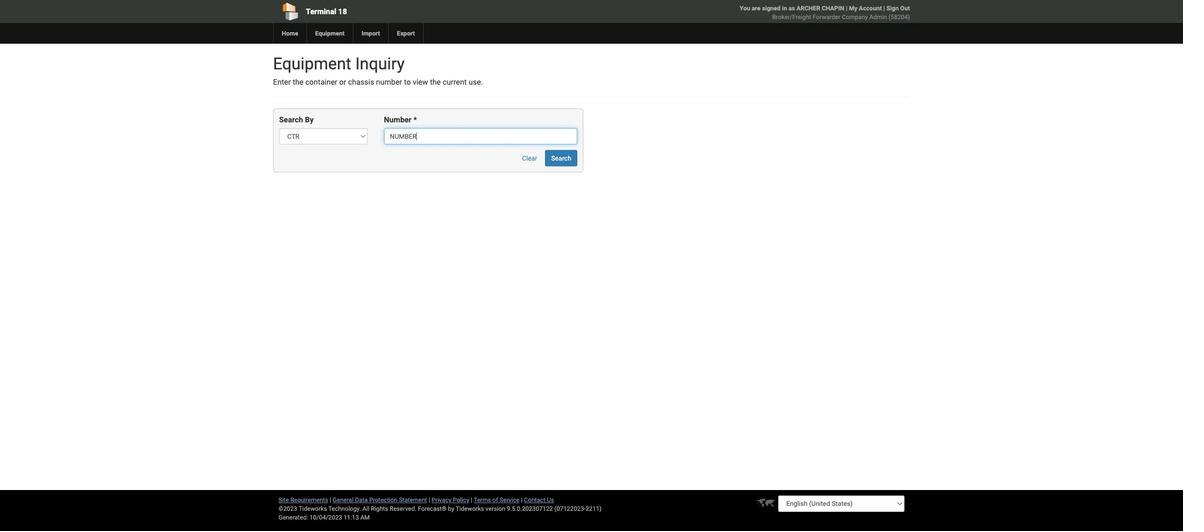 Task type: locate. For each thing, give the bounding box(es) containing it.
|
[[846, 5, 848, 12], [884, 5, 885, 12], [330, 497, 331, 504], [429, 497, 430, 504], [471, 497, 473, 504], [521, 497, 523, 504]]

search right clear
[[551, 154, 572, 162]]

equipment
[[315, 30, 345, 37], [273, 54, 351, 73]]

statement
[[399, 497, 427, 504]]

2211)
[[586, 506, 602, 513]]

to
[[404, 78, 411, 87]]

by
[[305, 115, 314, 124]]

tideworks
[[456, 506, 484, 513]]

site requirements link
[[279, 497, 328, 504]]

search for search
[[551, 154, 572, 162]]

inquiry
[[356, 54, 405, 73]]

sign out link
[[887, 5, 910, 12]]

0 vertical spatial search
[[279, 115, 303, 124]]

equipment link
[[307, 23, 353, 44]]

general data protection statement link
[[333, 497, 427, 504]]

my
[[849, 5, 858, 12]]

are
[[752, 5, 761, 12]]

1 vertical spatial search
[[551, 154, 572, 162]]

contact
[[524, 497, 546, 504]]

equipment for equipment inquiry enter the container or chassis number to view the current use.
[[273, 54, 351, 73]]

equipment inquiry enter the container or chassis number to view the current use.
[[273, 54, 483, 87]]

out
[[901, 5, 910, 12]]

1 horizontal spatial the
[[430, 78, 441, 87]]

site requirements | general data protection statement | privacy policy | terms of service | contact us ©2023 tideworks technology. all rights reserved. forecast® by tideworks version 9.5.0.202307122 (07122023-2211) generated: 10/04/2023 11:13 am
[[279, 497, 602, 522]]

view
[[413, 78, 428, 87]]

sign
[[887, 5, 899, 12]]

import link
[[353, 23, 388, 44]]

equipment for equipment
[[315, 30, 345, 37]]

general
[[333, 497, 354, 504]]

terms of service link
[[474, 497, 520, 504]]

of
[[493, 497, 498, 504]]

Number * text field
[[384, 128, 578, 145]]

the
[[293, 78, 304, 87], [430, 78, 441, 87]]

chassis
[[348, 78, 374, 87]]

0 horizontal spatial the
[[293, 78, 304, 87]]

or
[[339, 78, 346, 87]]

11:13
[[344, 514, 359, 522]]

number
[[376, 78, 402, 87]]

1 vertical spatial equipment
[[273, 54, 351, 73]]

the right view
[[430, 78, 441, 87]]

0 vertical spatial equipment
[[315, 30, 345, 37]]

equipment up container
[[273, 54, 351, 73]]

enter
[[273, 78, 291, 87]]

search
[[279, 115, 303, 124], [551, 154, 572, 162]]

equipment inside the equipment inquiry enter the container or chassis number to view the current use.
[[273, 54, 351, 73]]

©2023 tideworks
[[279, 506, 327, 513]]

broker/freight
[[773, 13, 812, 21]]

0 horizontal spatial search
[[279, 115, 303, 124]]

clear button
[[516, 150, 544, 167]]

10/04/2023
[[310, 514, 342, 522]]

home link
[[273, 23, 307, 44]]

generated:
[[279, 514, 308, 522]]

| left the my
[[846, 5, 848, 12]]

signed
[[762, 5, 781, 12]]

account
[[859, 5, 882, 12]]

terminal 18 link
[[273, 0, 529, 23]]

admin
[[870, 13, 888, 21]]

rights
[[371, 506, 388, 513]]

| left sign
[[884, 5, 885, 12]]

number *
[[384, 115, 417, 124]]

my account link
[[849, 5, 882, 12]]

policy
[[453, 497, 470, 504]]

us
[[547, 497, 554, 504]]

(58204)
[[889, 13, 910, 21]]

search by
[[279, 115, 314, 124]]

equipment down terminal 18
[[315, 30, 345, 37]]

service
[[500, 497, 520, 504]]

number
[[384, 115, 412, 124]]

container
[[306, 78, 338, 87]]

1 horizontal spatial search
[[551, 154, 572, 162]]

search inside button
[[551, 154, 572, 162]]

the right enter
[[293, 78, 304, 87]]

data
[[355, 497, 368, 504]]

9.5.0.202307122
[[507, 506, 553, 513]]

as
[[789, 5, 795, 12]]

search left by
[[279, 115, 303, 124]]



Task type: vqa. For each thing, say whether or not it's contained in the screenshot.
the topmost Go
no



Task type: describe. For each thing, give the bounding box(es) containing it.
home
[[282, 30, 298, 37]]

use.
[[469, 78, 483, 87]]

all
[[363, 506, 370, 513]]

*
[[414, 115, 417, 124]]

search for search by
[[279, 115, 303, 124]]

reserved.
[[390, 506, 417, 513]]

2 the from the left
[[430, 78, 441, 87]]

terminal 18
[[306, 7, 347, 16]]

you
[[740, 5, 751, 12]]

| up 'forecast®'
[[429, 497, 430, 504]]

| left the general
[[330, 497, 331, 504]]

in
[[782, 5, 787, 12]]

technology.
[[328, 506, 361, 513]]

site
[[279, 497, 289, 504]]

terms
[[474, 497, 491, 504]]

| up 9.5.0.202307122
[[521, 497, 523, 504]]

1 the from the left
[[293, 78, 304, 87]]

export link
[[388, 23, 423, 44]]

archer
[[797, 5, 821, 12]]

privacy
[[432, 497, 452, 504]]

(07122023-
[[555, 506, 586, 513]]

current
[[443, 78, 467, 87]]

forwarder
[[813, 13, 841, 21]]

forecast®
[[418, 506, 447, 513]]

18
[[338, 7, 347, 16]]

contact us link
[[524, 497, 554, 504]]

by
[[448, 506, 455, 513]]

company
[[842, 13, 868, 21]]

export
[[397, 30, 415, 37]]

privacy policy link
[[432, 497, 470, 504]]

am
[[361, 514, 370, 522]]

requirements
[[291, 497, 328, 504]]

clear
[[522, 154, 538, 162]]

version
[[486, 506, 506, 513]]

| up tideworks on the bottom left
[[471, 497, 473, 504]]

you are signed in as archer chapin | my account | sign out broker/freight forwarder company admin (58204)
[[740, 5, 910, 21]]

import
[[362, 30, 380, 37]]

protection
[[369, 497, 398, 504]]

search button
[[545, 150, 578, 167]]

chapin
[[822, 5, 845, 12]]

terminal
[[306, 7, 336, 16]]



